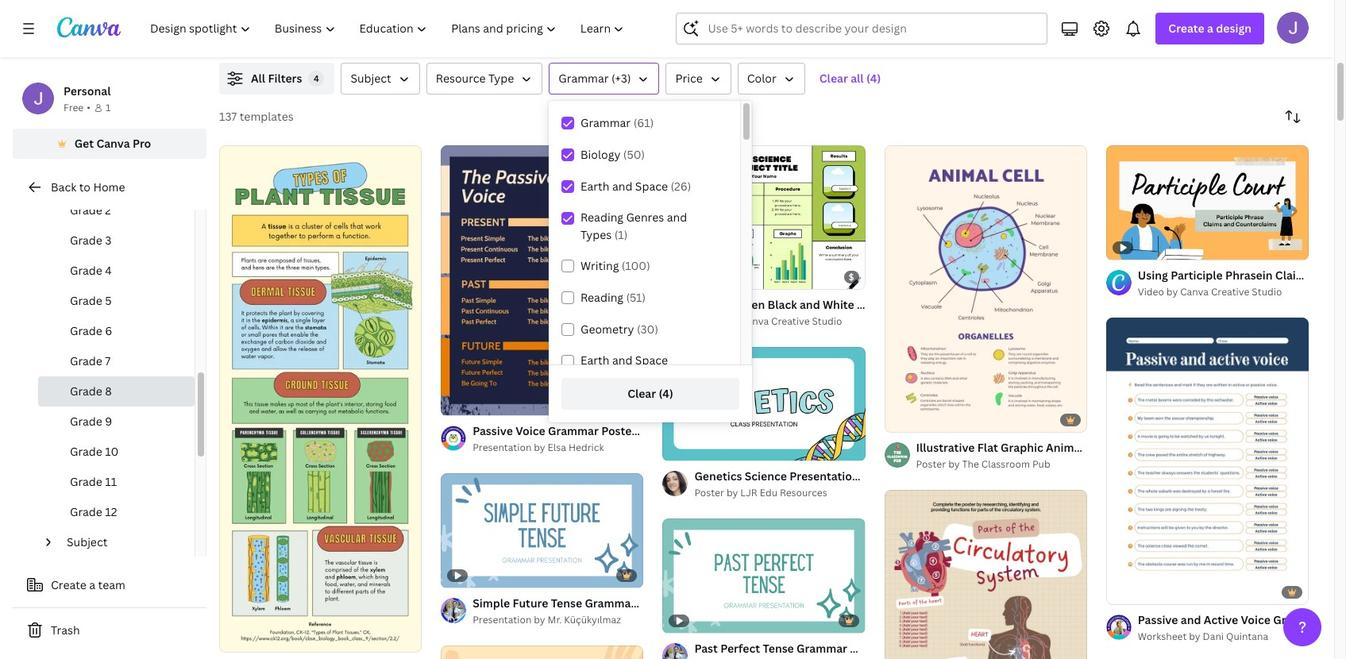 Task type: describe. For each thing, give the bounding box(es) containing it.
and for earth and space science
[[613, 353, 633, 368]]

137
[[219, 109, 237, 124]]

grade 4
[[70, 263, 112, 278]]

cell
[[1087, 440, 1108, 455]]

studio inside the solar system lesson by canva creative studio
[[371, 29, 401, 42]]

5
[[105, 293, 112, 308]]

grade 8
[[70, 384, 112, 399]]

the solar system link
[[251, 10, 491, 28]]

all filters
[[251, 71, 302, 86]]

and inside "reading genres and types"
[[667, 210, 688, 225]]

bacteria and viruses image
[[1090, 0, 1347, 4]]

plant and human body systems link
[[541, 10, 781, 28]]

(26)
[[671, 179, 692, 194]]

create a design button
[[1157, 13, 1265, 45]]

free
[[64, 101, 84, 114]]

classroom
[[982, 458, 1031, 471]]

get
[[74, 136, 94, 151]]

3
[[105, 233, 112, 248]]

in
[[862, 469, 872, 484]]

grammar (+3) button
[[549, 63, 660, 95]]

(30)
[[637, 322, 659, 337]]

worksheet by dani quintana link
[[1139, 629, 1310, 645]]

grammar (+3)
[[559, 71, 631, 86]]

(4) inside button
[[867, 71, 881, 86]]

and for plant and human body systems lesson by canva creative studio
[[573, 11, 593, 26]]

viruses
[[1193, 11, 1233, 26]]

1 of 2
[[230, 633, 253, 645]]

grade for grade 9
[[70, 414, 102, 429]]

reading genres and types
[[581, 210, 688, 242]]

style
[[1009, 469, 1036, 484]]

poster right (30) in the left of the page
[[695, 315, 725, 328]]

the solar system lesson by canva creative studio
[[251, 11, 401, 42]]

video by canva creative studio link
[[1139, 284, 1310, 300]]

1 for 1
[[106, 101, 111, 114]]

get canva pro
[[74, 136, 151, 151]]

yellow green black and white simple lined science project poster landscape image
[[663, 146, 866, 289]]

(+3)
[[612, 71, 631, 86]]

trash
[[51, 623, 80, 638]]

earth for earth and space (26)
[[581, 179, 610, 194]]

clear all (4) button
[[812, 63, 889, 95]]

pro
[[133, 136, 151, 151]]

7
[[105, 354, 111, 369]]

grade 6
[[70, 323, 112, 339]]

templates
[[240, 109, 294, 124]]

poster inside genetics science presentation in blue yellow flat graphic style poster by ljr edu resources
[[695, 486, 725, 500]]

grade 9 link
[[38, 407, 195, 437]]

personal
[[64, 83, 111, 99]]

canva inside the solar system lesson by canva creative studio
[[299, 29, 328, 42]]

canva inside poster by canva creative studio link
[[741, 315, 769, 328]]

type
[[489, 71, 514, 86]]

grade for grade 6
[[70, 323, 102, 339]]

grade 11
[[70, 474, 117, 490]]

grade 4 link
[[38, 256, 195, 286]]

writing
[[581, 258, 619, 273]]

relationships
[[889, 11, 962, 26]]

clear for clear all (4)
[[820, 71, 849, 86]]

poster down illustrative
[[917, 458, 947, 471]]

bacteria
[[1122, 11, 1167, 26]]

human
[[596, 11, 635, 26]]

by inside bacteria and viruses lesson by ljr edu resources
[[1157, 29, 1168, 42]]

earth and space science
[[581, 353, 668, 385]]

edu inside genetics science presentation in blue yellow flat graphic style poster by ljr edu resources
[[760, 486, 778, 500]]

grade 2
[[70, 203, 111, 218]]

design
[[1217, 21, 1252, 36]]

grade for grade 10
[[70, 444, 102, 459]]

space for science
[[636, 353, 668, 368]]

parts of the human circulatory system science poster in light brown rose pink flat graphic style image
[[885, 490, 1088, 660]]

10
[[105, 444, 119, 459]]

writing (100)
[[581, 258, 651, 273]]

body
[[637, 11, 666, 26]]

(61)
[[634, 115, 654, 130]]

edu inside bacteria and viruses lesson by ljr edu resources
[[1190, 29, 1207, 42]]

back
[[51, 180, 76, 195]]

geometry
[[581, 322, 635, 337]]

flat inside illustrative flat graphic animal cell biology poster poster by the classroom pub
[[978, 440, 999, 455]]

lesson inside bacteria and viruses lesson by ljr edu resources
[[1122, 29, 1154, 42]]

of for 11
[[681, 442, 690, 454]]

and for bacteria and viruses lesson by ljr edu resources
[[1170, 11, 1190, 26]]

presentation by elsa hedrick link
[[473, 440, 644, 456]]

resources inside genetics science presentation in blue yellow flat graphic style poster by ljr edu resources
[[780, 486, 828, 500]]

creative inside the symbiotic relationships lesson by canva creative studio
[[911, 29, 949, 42]]

quintana
[[1227, 630, 1269, 643]]

lesson by canva creative studio link for plant and human body systems
[[541, 28, 781, 44]]

(100)
[[622, 258, 651, 273]]

reading (51)
[[581, 290, 646, 305]]

space for (26)
[[636, 179, 668, 194]]

canva inside plant and human body systems lesson by canva creative studio
[[590, 29, 618, 42]]

subject for the leftmost subject button
[[67, 535, 108, 550]]

genetics science presentation in blue yellow flat graphic style link
[[695, 468, 1036, 486]]

science inside earth and space science
[[581, 370, 623, 385]]

ljr inside genetics science presentation in blue yellow flat graphic style poster by ljr edu resources
[[741, 486, 758, 500]]

earth and space (26)
[[581, 179, 692, 194]]

1 for 1 of 11
[[674, 442, 679, 454]]

grammar for grammar (61)
[[581, 115, 631, 130]]

bacteria and viruses lesson by ljr edu resources
[[1122, 11, 1257, 42]]

$
[[849, 271, 855, 283]]

lesson inside the symbiotic relationships lesson by canva creative studio
[[832, 29, 864, 42]]

the inside the solar system lesson by canva creative studio
[[251, 11, 271, 26]]

of for 2
[[237, 633, 246, 645]]

8
[[105, 384, 112, 399]]

top level navigation element
[[140, 13, 638, 45]]

create for create a team
[[51, 578, 87, 593]]

grade for grade 8
[[70, 384, 102, 399]]

biology inside illustrative flat graphic animal cell biology poster poster by the classroom pub
[[1111, 440, 1151, 455]]

(1)
[[615, 227, 628, 242]]

worksheet by dani quintana
[[1139, 630, 1269, 643]]

symbiotic relationships link
[[832, 10, 1071, 28]]

137 templates
[[219, 109, 294, 124]]

home
[[93, 180, 125, 195]]

systems
[[668, 11, 714, 26]]

yellow
[[902, 469, 937, 484]]

pub
[[1033, 458, 1051, 471]]

0 horizontal spatial 4
[[105, 263, 112, 278]]

grade for grade 5
[[70, 293, 102, 308]]

12
[[105, 505, 117, 520]]

hedrick
[[569, 441, 604, 455]]

poster by canva creative studio
[[695, 315, 843, 328]]

presentation for presentation by elsa hedrick
[[473, 441, 532, 455]]

grade for grade 11
[[70, 474, 102, 490]]

presentation by mr. küçükyılmaz
[[473, 613, 621, 627]]

create for create a design
[[1169, 21, 1205, 36]]

the inside illustrative flat graphic animal cell biology poster poster by the classroom pub
[[963, 458, 980, 471]]

ljr inside bacteria and viruses lesson by ljr edu resources
[[1170, 29, 1187, 42]]

lesson inside plant and human body systems lesson by canva creative studio
[[541, 29, 574, 42]]

1 horizontal spatial subject button
[[341, 63, 420, 95]]

resources inside bacteria and viruses lesson by ljr edu resources
[[1210, 29, 1257, 42]]



Task type: vqa. For each thing, say whether or not it's contained in the screenshot.


Task type: locate. For each thing, give the bounding box(es) containing it.
0 horizontal spatial 11
[[105, 474, 117, 490]]

11 up genetics on the right bottom
[[692, 442, 701, 454]]

space left (26)
[[636, 179, 668, 194]]

grammar (61)
[[581, 115, 654, 130]]

color button
[[738, 63, 806, 95]]

0 horizontal spatial lesson by canva creative studio link
[[251, 28, 491, 44]]

1 vertical spatial science
[[745, 469, 787, 484]]

flat inside genetics science presentation in blue yellow flat graphic style poster by ljr edu resources
[[940, 469, 961, 484]]

0 vertical spatial 4
[[314, 72, 319, 84]]

science up poster by ljr edu resources link at the bottom right of the page
[[745, 469, 787, 484]]

0 vertical spatial ljr
[[1170, 29, 1187, 42]]

1 horizontal spatial 1
[[230, 633, 235, 645]]

1 vertical spatial biology
[[1111, 440, 1151, 455]]

subject button
[[341, 63, 420, 95], [60, 528, 185, 558]]

1 horizontal spatial the
[[963, 458, 980, 471]]

1 horizontal spatial resources
[[1210, 29, 1257, 42]]

grammar for grammar (+3)
[[559, 71, 609, 86]]

1 horizontal spatial subject
[[351, 71, 392, 86]]

and
[[573, 11, 593, 26], [1170, 11, 1190, 26], [613, 179, 633, 194], [667, 210, 688, 225], [613, 353, 633, 368]]

4 grade from the top
[[70, 293, 102, 308]]

canva inside the symbiotic relationships lesson by canva creative studio
[[880, 29, 909, 42]]

clear inside button
[[820, 71, 849, 86]]

blue
[[875, 469, 900, 484]]

2 vertical spatial 1
[[230, 633, 235, 645]]

0 horizontal spatial create
[[51, 578, 87, 593]]

poster down genetics on the right bottom
[[695, 486, 725, 500]]

clear down earth and space science
[[628, 386, 657, 401]]

passive and active voice grammar worksheet in blue and orange simple style image
[[1107, 318, 1310, 604]]

grade 5 link
[[38, 286, 195, 316]]

clear inside 'button'
[[628, 386, 657, 401]]

4 up 5
[[105, 263, 112, 278]]

0 horizontal spatial clear
[[628, 386, 657, 401]]

resource type
[[436, 71, 514, 86]]

0 vertical spatial 1
[[106, 101, 111, 114]]

and down biology (50) on the top left of page
[[613, 179, 633, 194]]

4 filter options selected element
[[309, 71, 325, 87]]

clear (4) button
[[562, 378, 740, 410]]

0 vertical spatial (4)
[[867, 71, 881, 86]]

the left solar
[[251, 11, 271, 26]]

0 horizontal spatial the
[[251, 11, 271, 26]]

science
[[581, 370, 623, 385], [745, 469, 787, 484]]

lesson by canva creative studio link down system
[[251, 28, 491, 44]]

biology right cell
[[1111, 440, 1151, 455]]

1 horizontal spatial ljr
[[1170, 29, 1187, 42]]

1 horizontal spatial a
[[1208, 21, 1214, 36]]

and down geometry (30)
[[613, 353, 633, 368]]

0 vertical spatial 2
[[105, 203, 111, 218]]

1 lesson by canva creative studio link from the left
[[251, 28, 491, 44]]

earth down biology (50) on the top left of page
[[581, 179, 610, 194]]

science down the 'geometry'
[[581, 370, 623, 385]]

1 vertical spatial graphic
[[963, 469, 1006, 484]]

presentation left in
[[790, 469, 860, 484]]

2 grade from the top
[[70, 233, 102, 248]]

canva
[[299, 29, 328, 42], [590, 29, 618, 42], [880, 29, 909, 42], [96, 136, 130, 151], [1181, 285, 1209, 298], [741, 315, 769, 328]]

poster by the classroom pub link
[[917, 457, 1088, 473]]

0 vertical spatial resources
[[1210, 29, 1257, 42]]

subject down grade 12
[[67, 535, 108, 550]]

0 horizontal spatial ljr
[[741, 486, 758, 500]]

ljr
[[1170, 29, 1187, 42], [741, 486, 758, 500]]

Sort by button
[[1278, 101, 1310, 133]]

subject down top level navigation element on the left top of the page
[[351, 71, 392, 86]]

passive voice grammar poster in blue and orange modern style image
[[441, 145, 644, 416]]

1 of 2 link
[[219, 145, 422, 652]]

0 vertical spatial grammar
[[559, 71, 609, 86]]

grade left 3
[[70, 233, 102, 248]]

grade up grade 12
[[70, 474, 102, 490]]

poster right cell
[[1154, 440, 1189, 455]]

5 grade from the top
[[70, 323, 102, 339]]

and right plant
[[573, 11, 593, 26]]

by inside the symbiotic relationships lesson by canva creative studio
[[866, 29, 878, 42]]

creative inside plant and human body systems lesson by canva creative studio
[[621, 29, 659, 42]]

1 vertical spatial the
[[963, 458, 980, 471]]

plant
[[541, 11, 570, 26]]

and inside bacteria and viruses lesson by ljr edu resources
[[1170, 11, 1190, 26]]

reading for reading (51)
[[581, 290, 624, 305]]

2 space from the top
[[636, 353, 668, 368]]

2 earth from the top
[[581, 353, 610, 368]]

and left viruses
[[1170, 11, 1190, 26]]

grammar
[[559, 71, 609, 86], [581, 115, 631, 130]]

a for team
[[89, 578, 95, 593]]

graphic inside illustrative flat graphic animal cell biology poster poster by the classroom pub
[[1001, 440, 1044, 455]]

grade left 9
[[70, 414, 102, 429]]

price button
[[666, 63, 732, 95]]

studio inside the symbiotic relationships lesson by canva creative studio
[[952, 29, 982, 42]]

grammar up biology (50) on the top left of page
[[581, 115, 631, 130]]

edu
[[1190, 29, 1207, 42], [760, 486, 778, 500]]

studio
[[371, 29, 401, 42], [661, 29, 692, 42], [952, 29, 982, 42], [1253, 285, 1283, 298], [813, 315, 843, 328]]

reading up types
[[581, 210, 624, 225]]

by
[[286, 29, 297, 42], [576, 29, 587, 42], [866, 29, 878, 42], [1157, 29, 1168, 42], [1167, 285, 1179, 298], [727, 315, 738, 328], [534, 441, 546, 455], [949, 458, 960, 471], [727, 486, 738, 500], [534, 613, 546, 627], [1190, 630, 1201, 643]]

of inside 'link'
[[681, 442, 690, 454]]

grade left 6
[[70, 323, 102, 339]]

creative inside the solar system lesson by canva creative studio
[[330, 29, 369, 42]]

and inside plant and human body systems lesson by canva creative studio
[[573, 11, 593, 26]]

grade for grade 7
[[70, 354, 102, 369]]

clear
[[820, 71, 849, 86], [628, 386, 657, 401]]

presentation for presentation by mr. küçükyılmaz
[[473, 613, 532, 627]]

symbiotic
[[832, 11, 886, 26]]

resources down bacteria and viruses link
[[1210, 29, 1257, 42]]

a left design
[[1208, 21, 1214, 36]]

lesson down bacteria
[[1122, 29, 1154, 42]]

(4) down earth and space science
[[659, 386, 674, 401]]

1 horizontal spatial create
[[1169, 21, 1205, 36]]

reading down writing on the left top of the page
[[581, 290, 624, 305]]

2 lesson from the left
[[541, 29, 574, 42]]

0 horizontal spatial edu
[[760, 486, 778, 500]]

grade 7 link
[[38, 346, 195, 377]]

(4) inside 'button'
[[659, 386, 674, 401]]

1 horizontal spatial (4)
[[867, 71, 881, 86]]

a for design
[[1208, 21, 1214, 36]]

grade down grade 3
[[70, 263, 102, 278]]

1 vertical spatial edu
[[760, 486, 778, 500]]

11 inside 'link'
[[692, 442, 701, 454]]

1 vertical spatial flat
[[940, 469, 961, 484]]

a inside button
[[89, 578, 95, 593]]

clear (4)
[[628, 386, 674, 401]]

presentation by mr. küçükyılmaz link
[[473, 613, 644, 628]]

lesson by canva creative studio link down 'body'
[[541, 28, 781, 44]]

1 vertical spatial ljr
[[741, 486, 758, 500]]

create left team
[[51, 578, 87, 593]]

grade 6 link
[[38, 316, 195, 346]]

grade for grade 12
[[70, 505, 102, 520]]

illustrative
[[917, 440, 975, 455]]

1 vertical spatial of
[[237, 633, 246, 645]]

0 vertical spatial 11
[[692, 442, 701, 454]]

1 vertical spatial grammar
[[581, 115, 631, 130]]

graphic up classroom
[[1001, 440, 1044, 455]]

subject button down 12
[[60, 528, 185, 558]]

1 grade from the top
[[70, 203, 102, 218]]

grade 12
[[70, 505, 117, 520]]

space down (30) in the left of the page
[[636, 353, 668, 368]]

get canva pro button
[[13, 129, 207, 159]]

2 horizontal spatial 1
[[674, 442, 679, 454]]

1 vertical spatial 2
[[248, 633, 253, 645]]

grade 12 link
[[38, 497, 195, 528]]

create a design
[[1169, 21, 1252, 36]]

studio inside plant and human body systems lesson by canva creative studio
[[661, 29, 692, 42]]

and down (26)
[[667, 210, 688, 225]]

geometry (30)
[[581, 322, 659, 337]]

1 vertical spatial subject button
[[60, 528, 185, 558]]

0 vertical spatial create
[[1169, 21, 1205, 36]]

create inside dropdown button
[[1169, 21, 1205, 36]]

1 vertical spatial 4
[[105, 263, 112, 278]]

1 vertical spatial earth
[[581, 353, 610, 368]]

by inside genetics science presentation in blue yellow flat graphic style poster by ljr edu resources
[[727, 486, 738, 500]]

grade for grade 3
[[70, 233, 102, 248]]

presentation left mr. in the left of the page
[[473, 613, 532, 627]]

1 inside 'link'
[[674, 442, 679, 454]]

worksheet
[[1139, 630, 1187, 643]]

grade left 10
[[70, 444, 102, 459]]

grade 3 link
[[38, 226, 195, 256]]

0 horizontal spatial flat
[[940, 469, 961, 484]]

0 horizontal spatial resources
[[780, 486, 828, 500]]

Search search field
[[708, 14, 1038, 44]]

8 grade from the top
[[70, 414, 102, 429]]

team
[[98, 578, 125, 593]]

canva inside video by canva creative studio link
[[1181, 285, 1209, 298]]

1 horizontal spatial 11
[[692, 442, 701, 454]]

types
[[581, 227, 612, 242]]

presentation inside genetics science presentation in blue yellow flat graphic style poster by ljr edu resources
[[790, 469, 860, 484]]

0 vertical spatial presentation
[[473, 441, 532, 455]]

lesson by ljr edu resources link
[[1122, 28, 1347, 44]]

1 vertical spatial presentation
[[790, 469, 860, 484]]

1 lesson from the left
[[251, 29, 283, 42]]

0 vertical spatial science
[[581, 370, 623, 385]]

1 for 1 of 2
[[230, 633, 235, 645]]

0 vertical spatial edu
[[1190, 29, 1207, 42]]

resource
[[436, 71, 486, 86]]

(51)
[[627, 290, 646, 305]]

0 vertical spatial space
[[636, 179, 668, 194]]

1 earth from the top
[[581, 179, 610, 194]]

plant and human body systems lesson by canva creative studio
[[541, 11, 714, 42]]

11 grade from the top
[[70, 505, 102, 520]]

1 horizontal spatial 4
[[314, 72, 319, 84]]

genetics science presentation in blue yellow flat graphic style image
[[663, 347, 866, 461]]

0 vertical spatial a
[[1208, 21, 1214, 36]]

1 vertical spatial (4)
[[659, 386, 674, 401]]

graphic inside genetics science presentation in blue yellow flat graphic style poster by ljr edu resources
[[963, 469, 1006, 484]]

11
[[692, 442, 701, 454], [105, 474, 117, 490]]

trash link
[[13, 615, 207, 647]]

a left team
[[89, 578, 95, 593]]

lesson inside the solar system lesson by canva creative studio
[[251, 29, 283, 42]]

0 horizontal spatial subject button
[[60, 528, 185, 558]]

genres
[[627, 210, 665, 225]]

10 grade from the top
[[70, 474, 102, 490]]

lesson down symbiotic
[[832, 29, 864, 42]]

0 vertical spatial clear
[[820, 71, 849, 86]]

3 grade from the top
[[70, 263, 102, 278]]

4 lesson from the left
[[1122, 29, 1154, 42]]

grade down to
[[70, 203, 102, 218]]

illustrative flat graphic animal cell biology poster image
[[885, 146, 1088, 432]]

and inside earth and space science
[[613, 353, 633, 368]]

flat down illustrative
[[940, 469, 961, 484]]

to
[[79, 180, 91, 195]]

biology (50)
[[581, 147, 645, 162]]

resources down genetics science presentation in blue yellow flat graphic style link
[[780, 486, 828, 500]]

biology
[[581, 147, 621, 162], [1111, 440, 1151, 455]]

0 horizontal spatial of
[[237, 633, 246, 645]]

creative
[[330, 29, 369, 42], [621, 29, 659, 42], [911, 29, 949, 42], [1212, 285, 1250, 298], [772, 315, 810, 328]]

0 horizontal spatial subject
[[67, 535, 108, 550]]

0 vertical spatial flat
[[978, 440, 999, 455]]

earth down the 'geometry'
[[581, 353, 610, 368]]

grammar left (+3) at the top of page
[[559, 71, 609, 86]]

grade 7
[[70, 354, 111, 369]]

grade 5
[[70, 293, 112, 308]]

0 horizontal spatial (4)
[[659, 386, 674, 401]]

lesson down solar
[[251, 29, 283, 42]]

1 horizontal spatial biology
[[1111, 440, 1151, 455]]

9
[[105, 414, 112, 429]]

0 vertical spatial subject button
[[341, 63, 420, 95]]

(4) right all
[[867, 71, 881, 86]]

create inside button
[[51, 578, 87, 593]]

6 grade from the top
[[70, 354, 102, 369]]

price
[[676, 71, 703, 86]]

lesson by canva creative studio link for symbiotic relationships
[[832, 28, 1071, 44]]

grade left 8
[[70, 384, 102, 399]]

11 up 12
[[105, 474, 117, 490]]

solar
[[274, 11, 302, 26]]

elsa
[[548, 441, 567, 455]]

clear left all
[[820, 71, 849, 86]]

0 vertical spatial subject
[[351, 71, 392, 86]]

the down illustrative
[[963, 458, 980, 471]]

1 vertical spatial resources
[[780, 486, 828, 500]]

grade for grade 2
[[70, 203, 102, 218]]

clear all (4)
[[820, 71, 881, 86]]

grammar inside button
[[559, 71, 609, 86]]

grade 2 link
[[38, 195, 195, 226]]

create down bacteria and viruses image
[[1169, 21, 1205, 36]]

0 vertical spatial earth
[[581, 179, 610, 194]]

clear for clear (4)
[[628, 386, 657, 401]]

0 horizontal spatial 2
[[105, 203, 111, 218]]

subject button down top level navigation element on the left top of the page
[[341, 63, 420, 95]]

lesson by canva creative studio link for the solar system
[[251, 28, 491, 44]]

0 vertical spatial biology
[[581, 147, 621, 162]]

grade left 7
[[70, 354, 102, 369]]

1 reading from the top
[[581, 210, 624, 225]]

canva inside get canva pro button
[[96, 136, 130, 151]]

1 vertical spatial space
[[636, 353, 668, 368]]

space inside earth and space science
[[636, 353, 668, 368]]

flat up the poster by the classroom pub link
[[978, 440, 999, 455]]

1
[[106, 101, 111, 114], [674, 442, 679, 454], [230, 633, 235, 645]]

back to home
[[51, 180, 125, 195]]

earth inside earth and space science
[[581, 353, 610, 368]]

1 horizontal spatial clear
[[820, 71, 849, 86]]

lesson by canva creative studio link down relationships
[[832, 28, 1071, 44]]

küçükyılmaz
[[564, 613, 621, 627]]

1 horizontal spatial lesson by canva creative studio link
[[541, 28, 781, 44]]

grade left 12
[[70, 505, 102, 520]]

types of plant tissues science infographic in green pastel yellow lined style image
[[219, 145, 422, 652]]

color
[[748, 71, 777, 86]]

a inside dropdown button
[[1208, 21, 1214, 36]]

reading inside "reading genres and types"
[[581, 210, 624, 225]]

earth for earth and space science
[[581, 353, 610, 368]]

lesson down plant
[[541, 29, 574, 42]]

biology left (50)
[[581, 147, 621, 162]]

1 vertical spatial clear
[[628, 386, 657, 401]]

9 grade from the top
[[70, 444, 102, 459]]

3 lesson by canva creative studio link from the left
[[832, 28, 1071, 44]]

by inside the solar system lesson by canva creative studio
[[286, 29, 297, 42]]

1 of 11
[[674, 442, 701, 454]]

1 vertical spatial subject
[[67, 535, 108, 550]]

grade for grade 4
[[70, 263, 102, 278]]

0 horizontal spatial biology
[[581, 147, 621, 162]]

2 lesson by canva creative studio link from the left
[[541, 28, 781, 44]]

grade inside 'link'
[[70, 233, 102, 248]]

reading for reading genres and types
[[581, 210, 624, 225]]

illustrative flat graphic animal cell biology poster link
[[917, 439, 1189, 457]]

by inside plant and human body systems lesson by canva creative studio
[[576, 29, 587, 42]]

0 horizontal spatial a
[[89, 578, 95, 593]]

0 vertical spatial of
[[681, 442, 690, 454]]

3 lesson from the left
[[832, 29, 864, 42]]

presentation by elsa hedrick
[[473, 441, 604, 455]]

1 vertical spatial 11
[[105, 474, 117, 490]]

jacob simon image
[[1278, 12, 1310, 44]]

0 horizontal spatial science
[[581, 370, 623, 385]]

(50)
[[624, 147, 645, 162]]

grade 11 link
[[38, 467, 195, 497]]

1 horizontal spatial flat
[[978, 440, 999, 455]]

all
[[851, 71, 864, 86]]

1 vertical spatial reading
[[581, 290, 624, 305]]

grade 10
[[70, 444, 119, 459]]

subject
[[351, 71, 392, 86], [67, 535, 108, 550]]

poster by canva creative studio link
[[695, 314, 866, 330]]

None search field
[[677, 13, 1048, 45]]

grade left 5
[[70, 293, 102, 308]]

science inside genetics science presentation in blue yellow flat graphic style poster by ljr edu resources
[[745, 469, 787, 484]]

graphic left style
[[963, 469, 1006, 484]]

4 right filters at the top of page
[[314, 72, 319, 84]]

poster by ljr edu resources link
[[695, 486, 866, 502]]

1 horizontal spatial science
[[745, 469, 787, 484]]

2 vertical spatial presentation
[[473, 613, 532, 627]]

1 vertical spatial a
[[89, 578, 95, 593]]

0 vertical spatial the
[[251, 11, 271, 26]]

2
[[105, 203, 111, 218], [248, 633, 253, 645]]

genetics
[[695, 469, 743, 484]]

dani
[[1204, 630, 1225, 643]]

0 vertical spatial graphic
[[1001, 440, 1044, 455]]

0 horizontal spatial 1
[[106, 101, 111, 114]]

1 space from the top
[[636, 179, 668, 194]]

back to home link
[[13, 172, 207, 203]]

subject for rightmost subject button
[[351, 71, 392, 86]]

by inside illustrative flat graphic animal cell biology poster poster by the classroom pub
[[949, 458, 960, 471]]

1 horizontal spatial 2
[[248, 633, 253, 645]]

7 grade from the top
[[70, 384, 102, 399]]

2 reading from the top
[[581, 290, 624, 305]]

presentation
[[473, 441, 532, 455], [790, 469, 860, 484], [473, 613, 532, 627]]

0 vertical spatial reading
[[581, 210, 624, 225]]

grade 9
[[70, 414, 112, 429]]

1 horizontal spatial of
[[681, 442, 690, 454]]

and for earth and space (26)
[[613, 179, 633, 194]]

1 vertical spatial create
[[51, 578, 87, 593]]

poster
[[695, 315, 725, 328], [1154, 440, 1189, 455], [917, 458, 947, 471], [695, 486, 725, 500]]

the
[[251, 11, 271, 26], [963, 458, 980, 471]]

animal
[[1047, 440, 1084, 455]]

1 vertical spatial 1
[[674, 442, 679, 454]]

2 horizontal spatial lesson by canva creative studio link
[[832, 28, 1071, 44]]

1 horizontal spatial edu
[[1190, 29, 1207, 42]]

presentation left elsa
[[473, 441, 532, 455]]

of
[[681, 442, 690, 454], [237, 633, 246, 645]]



